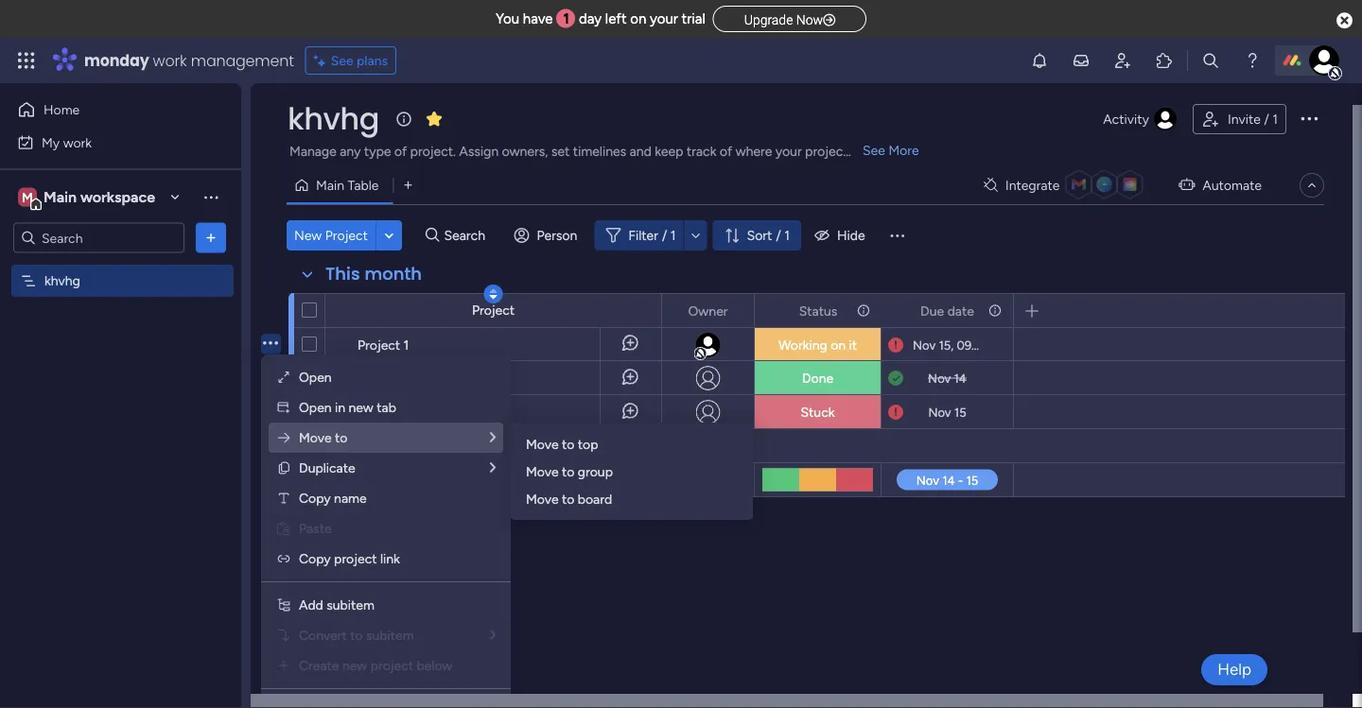 Task type: locate. For each thing, give the bounding box(es) containing it.
apps image
[[1156, 51, 1175, 70]]

on left the it
[[831, 337, 846, 353]]

move right move to icon
[[299, 430, 332, 446]]

1 horizontal spatial /
[[776, 228, 782, 244]]

1 horizontal spatial group
[[578, 464, 613, 480]]

select product image
[[17, 51, 36, 70]]

work right my at the top left of the page
[[63, 134, 92, 150]]

group
[[578, 464, 613, 480], [379, 539, 415, 555]]

copy name
[[299, 491, 367, 507]]

plans
[[357, 53, 388, 69]]

new
[[349, 400, 374, 416], [351, 539, 376, 555], [343, 658, 367, 674]]

main for main table
[[316, 177, 345, 194]]

copy project link
[[299, 551, 400, 567]]

1 copy from the top
[[299, 491, 331, 507]]

work right monday
[[153, 50, 187, 71]]

upgrade now
[[745, 12, 824, 27]]

home
[[44, 102, 80, 118]]

v2 overdue deadline image down v2 done deadline image
[[889, 404, 904, 422]]

to inside the convert to subitem menu item
[[350, 628, 363, 644]]

1 vertical spatial work
[[63, 134, 92, 150]]

new right "in"
[[349, 400, 374, 416]]

subitem up create new project below menu item
[[366, 628, 414, 644]]

/ right sort
[[776, 228, 782, 244]]

1 vertical spatial nov
[[929, 371, 951, 386]]

1 of from the left
[[395, 143, 407, 159]]

add subitem image
[[276, 598, 292, 613]]

0 vertical spatial list arrow image
[[490, 461, 496, 475]]

1 vertical spatial khvhg
[[44, 273, 80, 289]]

project down sort desc icon
[[472, 302, 515, 318]]

duplicate
[[299, 460, 356, 477]]

add down paste
[[324, 539, 348, 555]]

link
[[380, 551, 400, 567]]

open for open
[[299, 370, 332, 386]]

14
[[954, 371, 967, 386]]

2 list arrow image from the top
[[490, 629, 496, 643]]

khvhg down search in workspace field
[[44, 273, 80, 289]]

1 inside invite / 1 button
[[1273, 111, 1279, 127]]

name
[[334, 491, 367, 507]]

nov left 14 at the right of the page
[[929, 371, 951, 386]]

due
[[921, 303, 945, 319]]

copy down paste
[[299, 551, 331, 567]]

project.
[[410, 143, 456, 159]]

paste image
[[276, 521, 292, 537]]

project inside menu item
[[371, 658, 414, 674]]

/ inside invite / 1 button
[[1265, 111, 1270, 127]]

to left board
[[562, 491, 575, 507]]

to
[[335, 430, 348, 446], [562, 436, 575, 452], [562, 464, 575, 480], [562, 491, 575, 507], [350, 628, 363, 644]]

list arrow image for duplicate
[[490, 461, 496, 475]]

arrow down image
[[685, 224, 708, 247]]

open
[[299, 370, 332, 386], [299, 400, 332, 416]]

open image
[[276, 370, 292, 385]]

add for add new group
[[324, 539, 348, 555]]

main left table
[[316, 177, 345, 194]]

main
[[316, 177, 345, 194], [44, 188, 77, 206]]

1 open from the top
[[299, 370, 332, 386]]

dapulse integrations image
[[984, 178, 998, 193]]

group inside button
[[379, 539, 415, 555]]

list arrow image for convert to subitem
[[490, 629, 496, 643]]

khvhg
[[288, 98, 379, 140], [44, 273, 80, 289]]

move for move to
[[299, 430, 332, 446]]

2 copy from the top
[[299, 551, 331, 567]]

khvhg list box
[[0, 261, 241, 553]]

1 vertical spatial see
[[863, 142, 886, 159]]

1 vertical spatial subitem
[[366, 628, 414, 644]]

1 vertical spatial open
[[299, 400, 332, 416]]

see left more
[[863, 142, 886, 159]]

1 horizontal spatial on
[[831, 337, 846, 353]]

convert to subitem
[[299, 628, 414, 644]]

new
[[294, 228, 322, 244]]

work inside button
[[63, 134, 92, 150]]

0 vertical spatial khvhg
[[288, 98, 379, 140]]

move down move to top
[[526, 464, 559, 480]]

have
[[523, 10, 553, 27]]

0 horizontal spatial /
[[662, 228, 668, 244]]

list arrow image
[[490, 461, 496, 475], [490, 629, 496, 643]]

add right add subitem icon
[[299, 598, 323, 614]]

tab
[[377, 400, 396, 416]]

/
[[1265, 111, 1270, 127], [662, 228, 668, 244], [776, 228, 782, 244]]

0 horizontal spatial khvhg
[[44, 273, 80, 289]]

integrate
[[1006, 177, 1060, 194]]

owner
[[689, 303, 728, 319]]

am
[[994, 338, 1013, 353]]

1 left day
[[564, 10, 570, 27]]

on
[[631, 10, 647, 27], [831, 337, 846, 353]]

project left link
[[334, 551, 377, 567]]

1 v2 overdue deadline image from the top
[[889, 336, 904, 354]]

0 horizontal spatial work
[[63, 134, 92, 150]]

project right 'new'
[[325, 228, 368, 244]]

1 vertical spatial new
[[351, 539, 376, 555]]

see for see more
[[863, 142, 886, 159]]

duplicate image
[[276, 461, 292, 476]]

list arrow image inside the convert to subitem menu item
[[490, 629, 496, 643]]

to left top at the bottom
[[562, 436, 575, 452]]

1 vertical spatial add
[[299, 598, 323, 614]]

column information image
[[857, 303, 872, 318], [988, 303, 1003, 318]]

done
[[802, 371, 834, 387]]

nov 15, 09:00 am
[[913, 338, 1013, 353]]

new inside button
[[351, 539, 376, 555]]

option
[[0, 264, 241, 268]]

open right open image
[[299, 370, 332, 386]]

see
[[331, 53, 354, 69], [863, 142, 886, 159]]

new down 'convert to subitem' on the left of the page
[[343, 658, 367, 674]]

1 for sort
[[785, 228, 790, 244]]

This month field
[[321, 262, 427, 287]]

project down the convert to subitem menu item
[[371, 658, 414, 674]]

group for add new group
[[379, 539, 415, 555]]

your left trial
[[650, 10, 678, 27]]

0 horizontal spatial add
[[299, 598, 323, 614]]

of right track
[[720, 143, 733, 159]]

type
[[364, 143, 391, 159]]

/ right filter
[[662, 228, 668, 244]]

nov left 15
[[929, 405, 952, 420]]

0 horizontal spatial main
[[44, 188, 77, 206]]

0 vertical spatial v2 overdue deadline image
[[889, 336, 904, 354]]

project
[[806, 143, 849, 159], [334, 551, 377, 567], [371, 658, 414, 674]]

see plans
[[331, 53, 388, 69]]

1 vertical spatial project
[[334, 551, 377, 567]]

see more link
[[861, 141, 922, 160]]

month
[[365, 262, 422, 286]]

add view image
[[404, 179, 412, 192]]

column information image for due date
[[988, 303, 1003, 318]]

v2 overdue deadline image for nov 15
[[889, 404, 904, 422]]

2 horizontal spatial /
[[1265, 111, 1270, 127]]

1 left arrow down icon at the top right
[[671, 228, 676, 244]]

to for move to top
[[562, 436, 575, 452]]

move for move to top
[[526, 436, 559, 452]]

0 vertical spatial work
[[153, 50, 187, 71]]

your
[[650, 10, 678, 27], [776, 143, 802, 159]]

your right "where"
[[776, 143, 802, 159]]

0 vertical spatial open
[[299, 370, 332, 386]]

1 right invite
[[1273, 111, 1279, 127]]

0 vertical spatial copy
[[299, 491, 331, 507]]

1 vertical spatial copy
[[299, 551, 331, 567]]

main right the workspace icon
[[44, 188, 77, 206]]

below
[[417, 658, 453, 674]]

to down "in"
[[335, 430, 348, 446]]

1 horizontal spatial column information image
[[988, 303, 1003, 318]]

2 vertical spatial project
[[371, 658, 414, 674]]

main inside the main table button
[[316, 177, 345, 194]]

options image
[[1299, 107, 1321, 129]]

1 horizontal spatial add
[[324, 539, 348, 555]]

to up move to board
[[562, 464, 575, 480]]

options image
[[202, 229, 221, 247]]

15
[[955, 405, 967, 420]]

automate
[[1203, 177, 1263, 194]]

m
[[22, 189, 33, 205]]

0 vertical spatial subitem
[[327, 598, 375, 614]]

search everything image
[[1202, 51, 1221, 70]]

more
[[889, 142, 920, 159]]

workspace
[[80, 188, 155, 206]]

column information image up the it
[[857, 303, 872, 318]]

copy
[[299, 491, 331, 507], [299, 551, 331, 567]]

of
[[395, 143, 407, 159], [720, 143, 733, 159]]

project up tab
[[358, 337, 400, 353]]

day
[[579, 10, 602, 27]]

nov left 15,
[[913, 338, 936, 353]]

0 horizontal spatial see
[[331, 53, 354, 69]]

1 list arrow image from the top
[[490, 461, 496, 475]]

sort
[[747, 228, 773, 244]]

help image
[[1244, 51, 1263, 70]]

this
[[326, 262, 360, 286]]

home button
[[11, 95, 203, 125]]

1 horizontal spatial see
[[863, 142, 886, 159]]

to right convert
[[350, 628, 363, 644]]

trial
[[682, 10, 706, 27]]

2 open from the top
[[299, 400, 332, 416]]

work for my
[[63, 134, 92, 150]]

/ for filter
[[662, 228, 668, 244]]

1 right sort
[[785, 228, 790, 244]]

1 for filter
[[671, 228, 676, 244]]

table
[[348, 177, 379, 194]]

0 vertical spatial nov
[[913, 338, 936, 353]]

0 vertical spatial on
[[631, 10, 647, 27]]

my work button
[[11, 127, 203, 158]]

0 horizontal spatial column information image
[[857, 303, 872, 318]]

subitem up 'convert to subitem' on the left of the page
[[327, 598, 375, 614]]

Search in workspace field
[[40, 227, 158, 249]]

project 1
[[358, 337, 409, 353]]

filter / 1
[[629, 228, 676, 244]]

menu image
[[888, 226, 907, 245]]

project
[[325, 228, 368, 244], [472, 302, 515, 318], [358, 337, 400, 353], [358, 405, 400, 421]]

0 horizontal spatial of
[[395, 143, 407, 159]]

notifications image
[[1031, 51, 1050, 70]]

v2 overdue deadline image
[[889, 336, 904, 354], [889, 404, 904, 422]]

stands.
[[852, 143, 894, 159]]

2 of from the left
[[720, 143, 733, 159]]

project left stands.
[[806, 143, 849, 159]]

1 vertical spatial v2 overdue deadline image
[[889, 404, 904, 422]]

2 vertical spatial nov
[[929, 405, 952, 420]]

see inside button
[[331, 53, 354, 69]]

convert to subitem menu item
[[276, 625, 496, 647]]

move up move to group
[[526, 436, 559, 452]]

0 horizontal spatial your
[[650, 10, 678, 27]]

move to image
[[276, 431, 292, 446]]

add new group button
[[289, 532, 423, 562]]

khvhg field
[[283, 98, 384, 140]]

see left the plans
[[331, 53, 354, 69]]

now
[[797, 12, 824, 27]]

khvhg up any
[[288, 98, 379, 140]]

person button
[[507, 221, 589, 251]]

new project
[[294, 228, 368, 244]]

/ right invite
[[1265, 111, 1270, 127]]

group for move to group
[[578, 464, 613, 480]]

Owner field
[[684, 300, 733, 321]]

1 horizontal spatial main
[[316, 177, 345, 194]]

copy name image
[[276, 491, 292, 506]]

move down move to group
[[526, 491, 559, 507]]

0 horizontal spatial on
[[631, 10, 647, 27]]

1 horizontal spatial khvhg
[[288, 98, 379, 140]]

1 horizontal spatial work
[[153, 50, 187, 71]]

0 vertical spatial group
[[578, 464, 613, 480]]

see more
[[863, 142, 920, 159]]

column information image for status
[[857, 303, 872, 318]]

copy up paste
[[299, 491, 331, 507]]

0 vertical spatial see
[[331, 53, 354, 69]]

on right left
[[631, 10, 647, 27]]

paste
[[299, 521, 332, 537]]

upgrade
[[745, 12, 793, 27]]

add new group
[[324, 539, 415, 555]]

new left link
[[351, 539, 376, 555]]

0 horizontal spatial group
[[379, 539, 415, 555]]

2 v2 overdue deadline image from the top
[[889, 404, 904, 422]]

1 vertical spatial list arrow image
[[490, 629, 496, 643]]

1 vertical spatial your
[[776, 143, 802, 159]]

project for project
[[472, 302, 515, 318]]

this month
[[326, 262, 422, 286]]

1 column information image from the left
[[857, 303, 872, 318]]

0 vertical spatial add
[[324, 539, 348, 555]]

of right type
[[395, 143, 407, 159]]

upgrade now link
[[713, 5, 867, 32]]

main inside workspace selection element
[[44, 188, 77, 206]]

project left 3
[[358, 405, 400, 421]]

help
[[1218, 661, 1252, 680]]

new inside menu item
[[343, 658, 367, 674]]

add inside button
[[324, 539, 348, 555]]

2 vertical spatial new
[[343, 658, 367, 674]]

khvhg inside khvhg list box
[[44, 273, 80, 289]]

create new project below menu item
[[276, 655, 496, 678]]

2 column information image from the left
[[988, 303, 1003, 318]]

column information image right date
[[988, 303, 1003, 318]]

1 vertical spatial group
[[379, 539, 415, 555]]

1 horizontal spatial of
[[720, 143, 733, 159]]

move for move to group
[[526, 464, 559, 480]]

v2 overdue deadline image up v2 done deadline image
[[889, 336, 904, 354]]

list arrow image
[[490, 431, 496, 445]]

1 vertical spatial on
[[831, 337, 846, 353]]

add
[[324, 539, 348, 555], [299, 598, 323, 614]]

any
[[340, 143, 361, 159]]

project for project 3
[[358, 405, 400, 421]]

open left "in"
[[299, 400, 332, 416]]

paste menu item
[[269, 514, 504, 544]]

v2 overdue deadline image for nov 15, 09:00 am
[[889, 336, 904, 354]]

1
[[564, 10, 570, 27], [1273, 111, 1279, 127], [671, 228, 676, 244], [785, 228, 790, 244], [404, 337, 409, 353]]

open in new tab image
[[276, 400, 292, 415]]

main for main workspace
[[44, 188, 77, 206]]

due date
[[921, 303, 975, 319]]



Task type: vqa. For each thing, say whether or not it's contained in the screenshot.
"hide" popup button
yes



Task type: describe. For each thing, give the bounding box(es) containing it.
nov 15
[[929, 405, 967, 420]]

activity
[[1104, 111, 1150, 127]]

copy for copy name
[[299, 491, 331, 507]]

to for move to
[[335, 430, 348, 446]]

Search field
[[440, 222, 496, 249]]

autopilot image
[[1180, 172, 1196, 197]]

move to top
[[526, 436, 599, 452]]

to for move to group
[[562, 464, 575, 480]]

invite / 1 button
[[1193, 104, 1287, 134]]

and
[[630, 143, 652, 159]]

open for open in new tab
[[299, 400, 332, 416]]

monday work management
[[84, 50, 294, 71]]

you
[[496, 10, 520, 27]]

person
[[537, 228, 578, 244]]

hide button
[[807, 221, 877, 251]]

main workspace
[[44, 188, 155, 206]]

Due date field
[[916, 300, 979, 321]]

move to board
[[526, 491, 613, 507]]

owners,
[[502, 143, 548, 159]]

v2 done deadline image
[[889, 370, 904, 388]]

project for project 1
[[358, 337, 400, 353]]

collapse board header image
[[1305, 178, 1320, 193]]

invite / 1
[[1228, 111, 1279, 127]]

work for monday
[[153, 50, 187, 71]]

sort / 1
[[747, 228, 790, 244]]

monday
[[84, 50, 149, 71]]

move to group
[[526, 464, 613, 480]]

1 for you
[[564, 10, 570, 27]]

dapulse close image
[[1337, 11, 1353, 30]]

to for move to board
[[562, 491, 575, 507]]

convert
[[299, 628, 347, 644]]

inbox image
[[1072, 51, 1091, 70]]

main table button
[[287, 170, 393, 201]]

manage
[[290, 143, 337, 159]]

/ for sort
[[776, 228, 782, 244]]

copy project link image
[[276, 552, 292, 567]]

it
[[849, 337, 858, 353]]

1 horizontal spatial your
[[776, 143, 802, 159]]

create new project below
[[299, 658, 453, 674]]

management
[[191, 50, 294, 71]]

dapulse rightstroke image
[[824, 13, 836, 27]]

working
[[779, 337, 828, 353]]

status
[[799, 303, 838, 319]]

0 vertical spatial project
[[806, 143, 849, 159]]

main table
[[316, 177, 379, 194]]

project inside button
[[325, 228, 368, 244]]

track
[[687, 143, 717, 159]]

you have 1 day left on your trial
[[496, 10, 706, 27]]

move for move to board
[[526, 491, 559, 507]]

see plans button
[[305, 46, 397, 75]]

date
[[948, 303, 975, 319]]

in
[[335, 400, 346, 416]]

top
[[578, 436, 599, 452]]

see for see plans
[[331, 53, 354, 69]]

working on it
[[779, 337, 858, 353]]

my
[[42, 134, 60, 150]]

manage any type of project. assign owners, set timelines and keep track of where your project stands.
[[290, 143, 894, 159]]

sort desc image
[[490, 288, 497, 301]]

convert to subitem image
[[276, 628, 292, 644]]

new for project
[[343, 658, 367, 674]]

copy for copy project link
[[299, 551, 331, 567]]

subitem inside menu item
[[366, 628, 414, 644]]

where
[[736, 143, 773, 159]]

create new project below image
[[276, 659, 292, 674]]

1 up 3
[[404, 337, 409, 353]]

15,
[[939, 338, 954, 353]]

set
[[552, 143, 570, 159]]

left
[[606, 10, 627, 27]]

add for add subitem
[[299, 598, 323, 614]]

remove from favorites image
[[425, 109, 444, 128]]

invite members image
[[1114, 51, 1133, 70]]

add subitem
[[299, 598, 375, 614]]

workspace image
[[18, 187, 37, 208]]

activity button
[[1096, 104, 1186, 134]]

workspace options image
[[202, 188, 221, 207]]

nov 14
[[929, 371, 967, 386]]

move to
[[299, 430, 348, 446]]

board
[[578, 491, 613, 507]]

to for convert to subitem
[[350, 628, 363, 644]]

assign
[[459, 143, 499, 159]]

open in new tab
[[299, 400, 396, 416]]

project 3
[[358, 405, 411, 421]]

Status field
[[795, 300, 843, 321]]

nov for nov 15
[[929, 405, 952, 420]]

new project button
[[287, 221, 376, 251]]

0 vertical spatial new
[[349, 400, 374, 416]]

gary orlando image
[[1310, 45, 1340, 76]]

3
[[404, 405, 411, 421]]

/ for invite
[[1265, 111, 1270, 127]]

nov for nov 15, 09:00 am
[[913, 338, 936, 353]]

show board description image
[[393, 110, 415, 129]]

my work
[[42, 134, 92, 150]]

09:00
[[957, 338, 991, 353]]

create
[[299, 658, 339, 674]]

new for group
[[351, 539, 376, 555]]

workspace selection element
[[18, 186, 158, 211]]

nov for nov 14
[[929, 371, 951, 386]]

help button
[[1202, 655, 1268, 686]]

stuck
[[801, 405, 835, 421]]

0 vertical spatial your
[[650, 10, 678, 27]]

1 for invite
[[1273, 111, 1279, 127]]

timelines
[[573, 143, 627, 159]]

filter
[[629, 228, 659, 244]]

keep
[[655, 143, 684, 159]]

v2 search image
[[426, 225, 440, 246]]

angle down image
[[385, 229, 394, 243]]



